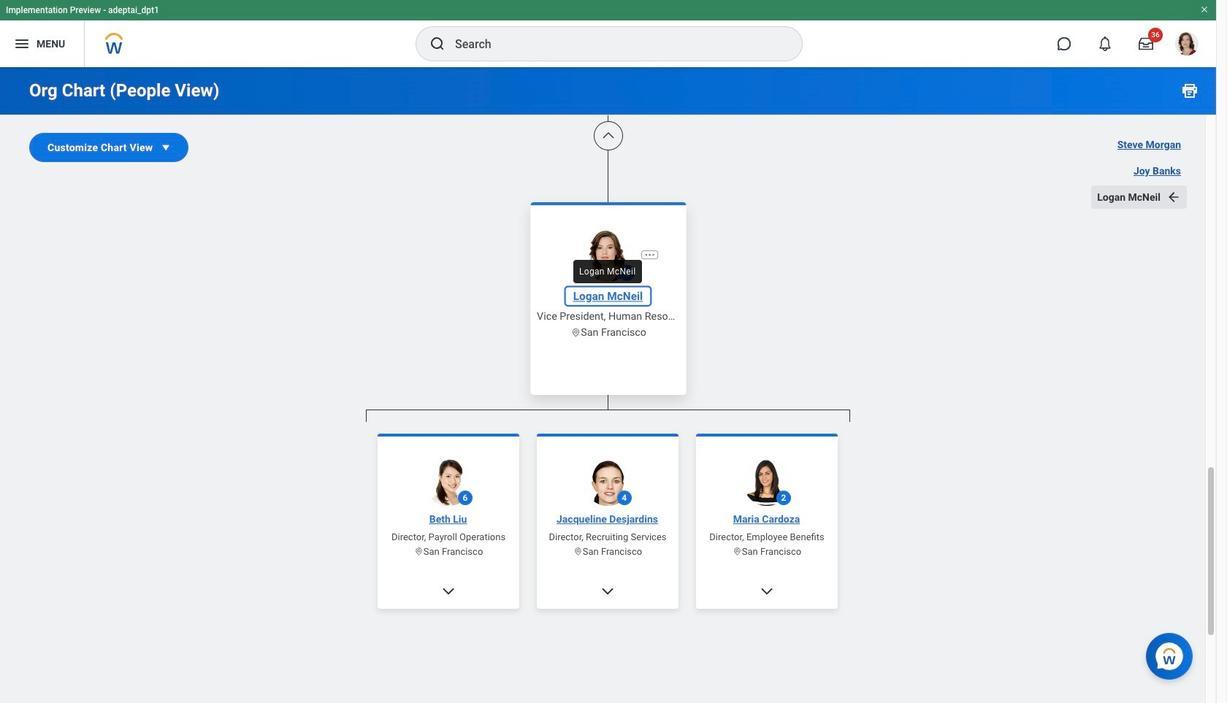 Task type: locate. For each thing, give the bounding box(es) containing it.
chevron down image
[[441, 584, 456, 599], [760, 584, 774, 599]]

2 location image from the left
[[733, 547, 742, 557]]

justify image
[[13, 35, 31, 53]]

search image
[[429, 35, 446, 53]]

arrow left image
[[1166, 190, 1181, 205]]

notifications large image
[[1098, 37, 1112, 51]]

0 horizontal spatial chevron down image
[[441, 584, 456, 599]]

banner
[[0, 0, 1216, 67]]

tooltip
[[569, 256, 646, 288]]

1 chevron down image from the left
[[441, 584, 456, 599]]

1 horizontal spatial chevron down image
[[760, 584, 774, 599]]

print org chart image
[[1181, 82, 1199, 99]]

1 horizontal spatial location image
[[733, 547, 742, 557]]

0 horizontal spatial location image
[[414, 547, 424, 557]]

main content
[[0, 0, 1216, 703]]

inbox large image
[[1139, 37, 1153, 51]]

close environment banner image
[[1200, 5, 1209, 14]]

chevron down image
[[601, 584, 615, 599]]

location image
[[414, 547, 424, 557], [733, 547, 742, 557]]

1 location image from the left
[[414, 547, 424, 557]]

2 chevron down image from the left
[[760, 584, 774, 599]]



Task type: describe. For each thing, give the bounding box(es) containing it.
chevron up image
[[601, 129, 615, 143]]

logan mcneil, logan mcneil, 3 direct reports element
[[366, 422, 850, 703]]

profile logan mcneil image
[[1175, 32, 1199, 58]]

location image
[[573, 547, 583, 557]]

chevron down image for second location image from the right
[[441, 584, 456, 599]]

caret down image
[[159, 140, 173, 155]]

chevron down image for first location image from the right
[[760, 584, 774, 599]]

Search Workday  search field
[[455, 28, 772, 60]]



Task type: vqa. For each thing, say whether or not it's contained in the screenshot.
director, payroll operations link for Advanced
no



